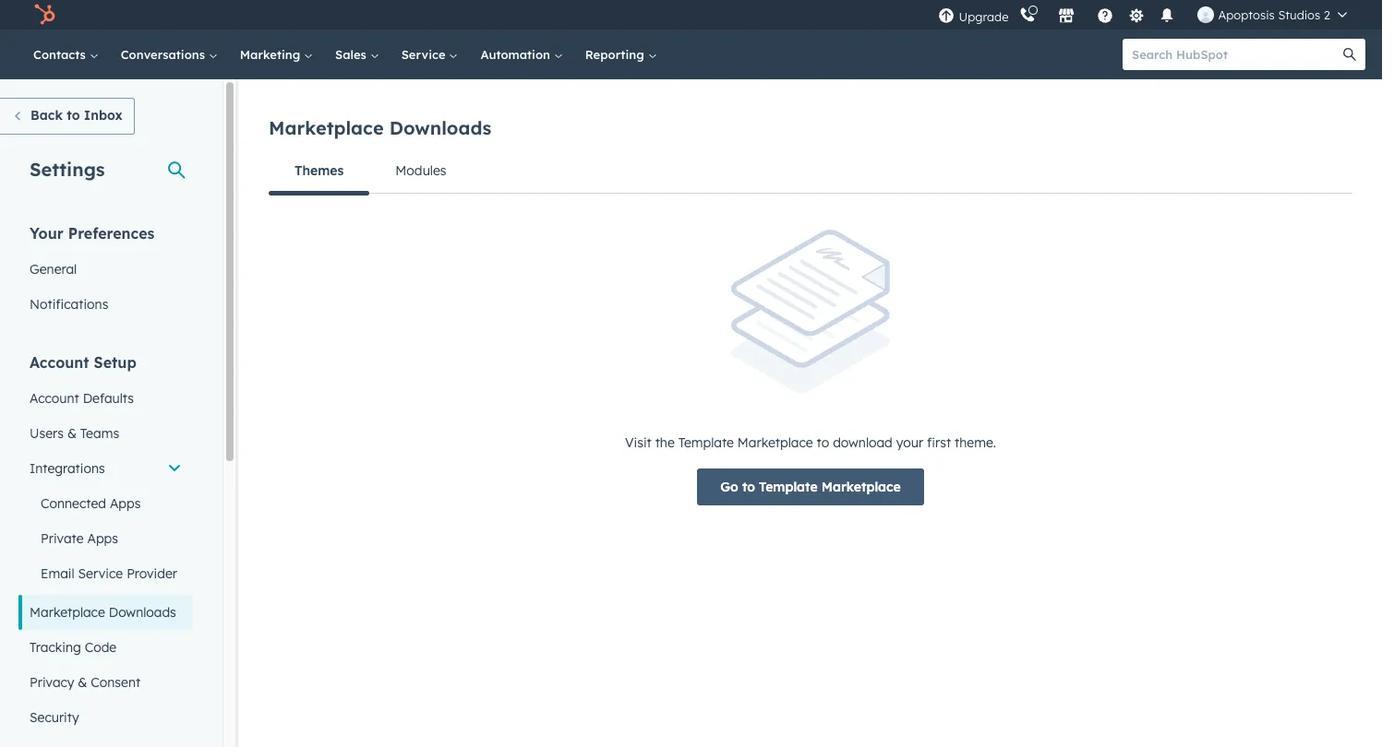 Task type: describe. For each thing, give the bounding box(es) containing it.
to for template
[[742, 479, 755, 495]]

studios
[[1278, 7, 1321, 22]]

apps for connected apps
[[110, 496, 141, 512]]

marketing
[[240, 47, 304, 62]]

sales link
[[324, 30, 390, 79]]

modules link
[[370, 149, 472, 193]]

users
[[30, 426, 64, 442]]

marketing link
[[229, 30, 324, 79]]

themes link
[[269, 149, 370, 195]]

security
[[30, 710, 79, 727]]

search image
[[1343, 48, 1356, 61]]

go to template marketplace link
[[697, 469, 924, 506]]

notifications
[[30, 296, 108, 313]]

marketplace inside account setup element
[[30, 605, 105, 621]]

notifications link
[[18, 287, 193, 322]]

email
[[41, 566, 74, 583]]

sales
[[335, 47, 370, 62]]

private
[[41, 531, 84, 548]]

your
[[30, 224, 64, 243]]

account for account defaults
[[30, 391, 79, 407]]

apps for private apps
[[87, 531, 118, 548]]

hubspot link
[[22, 4, 69, 26]]

0 vertical spatial marketplace downloads
[[269, 116, 491, 139]]

& for users
[[67, 426, 77, 442]]

users & teams link
[[18, 416, 193, 451]]

teams
[[80, 426, 119, 442]]

settings image
[[1128, 8, 1145, 24]]

template for to
[[759, 479, 818, 495]]

defaults
[[83, 391, 134, 407]]

modules
[[395, 163, 446, 179]]

your
[[896, 434, 923, 451]]

back to inbox link
[[0, 98, 135, 135]]

privacy & consent
[[30, 675, 140, 692]]

marketplace up go to template marketplace
[[738, 434, 813, 451]]

template for the
[[678, 434, 734, 451]]

themes
[[295, 163, 344, 179]]

alert containing visit the template marketplace to download your first theme.
[[269, 230, 1353, 506]]

automation
[[481, 47, 554, 62]]

account defaults
[[30, 391, 134, 407]]

hubspot image
[[33, 4, 55, 26]]

reporting
[[585, 47, 648, 62]]

1 vertical spatial to
[[817, 434, 829, 451]]

marketplace downloads link
[[18, 596, 193, 631]]

connected apps link
[[18, 487, 193, 522]]

go to template marketplace
[[720, 479, 901, 495]]

private apps
[[41, 531, 118, 548]]

downloads inside account setup element
[[109, 605, 176, 621]]

apoptosis studios 2 button
[[1187, 0, 1358, 30]]

visit
[[625, 434, 652, 451]]

2
[[1324, 7, 1330, 22]]

provider
[[127, 566, 177, 583]]

notifications image
[[1159, 8, 1176, 25]]

first
[[927, 434, 951, 451]]

visit the template marketplace to download your first theme.
[[625, 434, 996, 451]]

marketplaces button
[[1047, 0, 1086, 30]]

upgrade
[[959, 9, 1009, 24]]

marketplace downloads inside account setup element
[[30, 605, 176, 621]]

email service provider link
[[18, 557, 193, 592]]

general link
[[18, 252, 193, 287]]

account setup element
[[18, 353, 193, 736]]

0 vertical spatial service
[[401, 47, 449, 62]]

general
[[30, 261, 77, 278]]

integrations button
[[18, 451, 193, 487]]

reporting link
[[574, 30, 668, 79]]



Task type: locate. For each thing, give the bounding box(es) containing it.
0 vertical spatial downloads
[[389, 116, 491, 139]]

automation link
[[469, 30, 574, 79]]

alert
[[269, 230, 1353, 506]]

0 horizontal spatial to
[[67, 107, 80, 124]]

back
[[30, 107, 63, 124]]

navigation
[[269, 149, 1353, 195]]

account setup
[[30, 354, 136, 372]]

to right back
[[67, 107, 80, 124]]

1 vertical spatial template
[[759, 479, 818, 495]]

service link
[[390, 30, 469, 79]]

connected
[[41, 496, 106, 512]]

2 account from the top
[[30, 391, 79, 407]]

privacy
[[30, 675, 74, 692]]

1 horizontal spatial &
[[78, 675, 87, 692]]

marketplace up tracking code
[[30, 605, 105, 621]]

2 horizontal spatial to
[[817, 434, 829, 451]]

1 horizontal spatial service
[[401, 47, 449, 62]]

tracking code link
[[18, 631, 193, 666]]

conversations
[[121, 47, 208, 62]]

search button
[[1334, 39, 1366, 70]]

setup
[[94, 354, 136, 372]]

tracking code
[[30, 640, 117, 656]]

account for account setup
[[30, 354, 89, 372]]

2 vertical spatial to
[[742, 479, 755, 495]]

account up account defaults
[[30, 354, 89, 372]]

template down visit the template marketplace to download your first theme.
[[759, 479, 818, 495]]

menu containing apoptosis studios 2
[[937, 0, 1360, 30]]

download
[[833, 434, 893, 451]]

navigation containing themes
[[269, 149, 1353, 195]]

Search HubSpot search field
[[1123, 39, 1349, 70]]

private apps link
[[18, 522, 193, 557]]

1 vertical spatial downloads
[[109, 605, 176, 621]]

service right sales link
[[401, 47, 449, 62]]

preferences
[[68, 224, 155, 243]]

account up users
[[30, 391, 79, 407]]

1 horizontal spatial template
[[759, 479, 818, 495]]

apoptosis
[[1218, 7, 1275, 22]]

apoptosis studios 2
[[1218, 7, 1330, 22]]

0 horizontal spatial marketplace downloads
[[30, 605, 176, 621]]

0 vertical spatial to
[[67, 107, 80, 124]]

1 horizontal spatial downloads
[[389, 116, 491, 139]]

template right the
[[678, 434, 734, 451]]

marketplace up themes
[[269, 116, 384, 139]]

0 vertical spatial &
[[67, 426, 77, 442]]

contacts link
[[22, 30, 110, 79]]

inbox
[[84, 107, 123, 124]]

1 vertical spatial marketplace downloads
[[30, 605, 176, 621]]

apps up 'private apps' link
[[110, 496, 141, 512]]

downloads
[[389, 116, 491, 139], [109, 605, 176, 621]]

&
[[67, 426, 77, 442], [78, 675, 87, 692]]

0 horizontal spatial template
[[678, 434, 734, 451]]

marketplace downloads up code
[[30, 605, 176, 621]]

downloads down provider
[[109, 605, 176, 621]]

1 vertical spatial service
[[78, 566, 123, 583]]

settings
[[30, 158, 105, 181]]

to
[[67, 107, 80, 124], [817, 434, 829, 451], [742, 479, 755, 495]]

contacts
[[33, 47, 89, 62]]

marketplaces image
[[1059, 8, 1075, 25]]

0 vertical spatial template
[[678, 434, 734, 451]]

0 vertical spatial apps
[[110, 496, 141, 512]]

email service provider
[[41, 566, 177, 583]]

connected apps
[[41, 496, 141, 512]]

help image
[[1097, 8, 1114, 25]]

0 horizontal spatial downloads
[[109, 605, 176, 621]]

to for inbox
[[67, 107, 80, 124]]

apps
[[110, 496, 141, 512], [87, 531, 118, 548]]

consent
[[91, 675, 140, 692]]

calling icon button
[[1012, 3, 1044, 27]]

0 horizontal spatial service
[[78, 566, 123, 583]]

privacy & consent link
[[18, 666, 193, 701]]

service down 'private apps' link
[[78, 566, 123, 583]]

1 vertical spatial &
[[78, 675, 87, 692]]

marketplace downloads
[[269, 116, 491, 139], [30, 605, 176, 621]]

go
[[720, 479, 738, 495]]

marketplace
[[269, 116, 384, 139], [738, 434, 813, 451], [822, 479, 901, 495], [30, 605, 105, 621]]

service inside account setup element
[[78, 566, 123, 583]]

1 vertical spatial account
[[30, 391, 79, 407]]

integrations
[[30, 461, 105, 477]]

tara schultz image
[[1198, 6, 1215, 23]]

template
[[678, 434, 734, 451], [759, 479, 818, 495]]

marketplace downloads up 'modules'
[[269, 116, 491, 139]]

to right go
[[742, 479, 755, 495]]

to left download
[[817, 434, 829, 451]]

your preferences
[[30, 224, 155, 243]]

tracking
[[30, 640, 81, 656]]

calling icon image
[[1020, 7, 1036, 24]]

0 horizontal spatial &
[[67, 426, 77, 442]]

marketplace down download
[[822, 479, 901, 495]]

notifications button
[[1152, 0, 1183, 30]]

back to inbox
[[30, 107, 123, 124]]

1 vertical spatial apps
[[87, 531, 118, 548]]

settings link
[[1125, 5, 1148, 24]]

1 horizontal spatial to
[[742, 479, 755, 495]]

your preferences element
[[18, 223, 193, 322]]

& right users
[[67, 426, 77, 442]]

1 account from the top
[[30, 354, 89, 372]]

downloads up 'modules'
[[389, 116, 491, 139]]

1 horizontal spatial marketplace downloads
[[269, 116, 491, 139]]

users & teams
[[30, 426, 119, 442]]

upgrade image
[[939, 8, 955, 24]]

security link
[[18, 701, 193, 736]]

0 vertical spatial account
[[30, 354, 89, 372]]

account
[[30, 354, 89, 372], [30, 391, 79, 407]]

template inside go to template marketplace link
[[759, 479, 818, 495]]

menu
[[937, 0, 1360, 30]]

the
[[655, 434, 675, 451]]

& for privacy
[[78, 675, 87, 692]]

service
[[401, 47, 449, 62], [78, 566, 123, 583]]

help button
[[1090, 0, 1121, 30]]

& right privacy
[[78, 675, 87, 692]]

conversations link
[[110, 30, 229, 79]]

account defaults link
[[18, 381, 193, 416]]

apps up email service provider link
[[87, 531, 118, 548]]

theme.
[[955, 434, 996, 451]]

code
[[85, 640, 117, 656]]



Task type: vqa. For each thing, say whether or not it's contained in the screenshot.
Settings icon
yes



